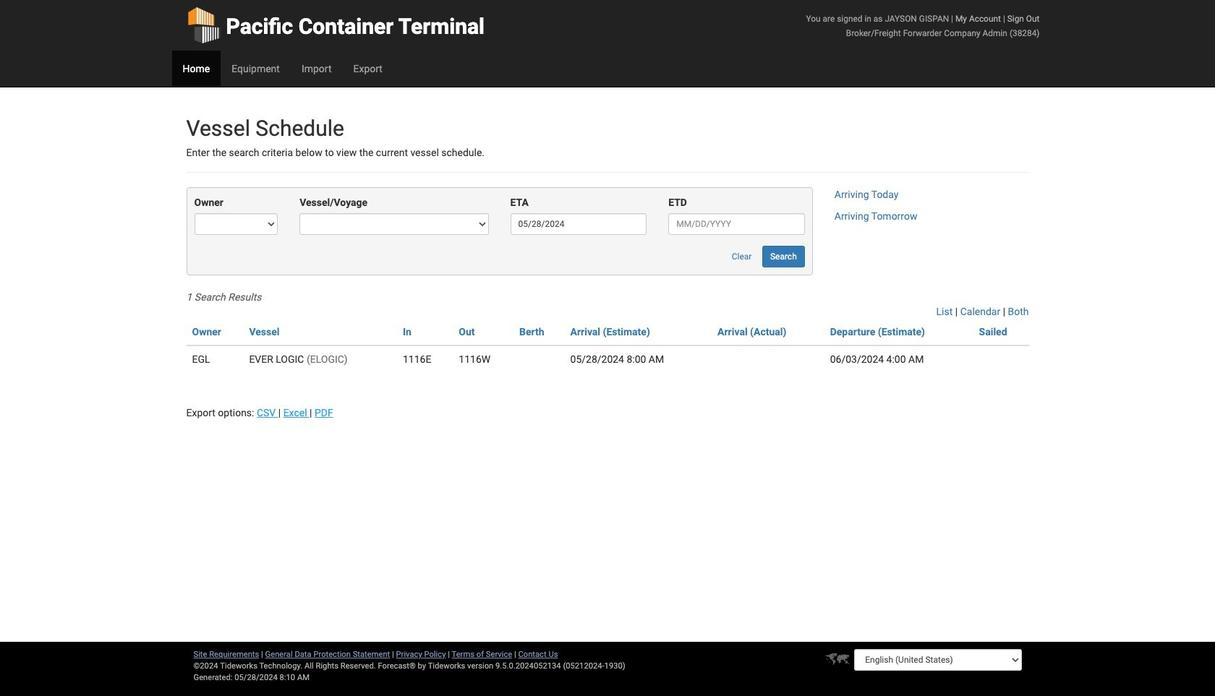 Task type: locate. For each thing, give the bounding box(es) containing it.
MM/dd/yyyy text field
[[511, 214, 647, 235]]

MM/dd/yyyy text field
[[669, 214, 805, 235]]



Task type: vqa. For each thing, say whether or not it's contained in the screenshot.
PierPASS image
no



